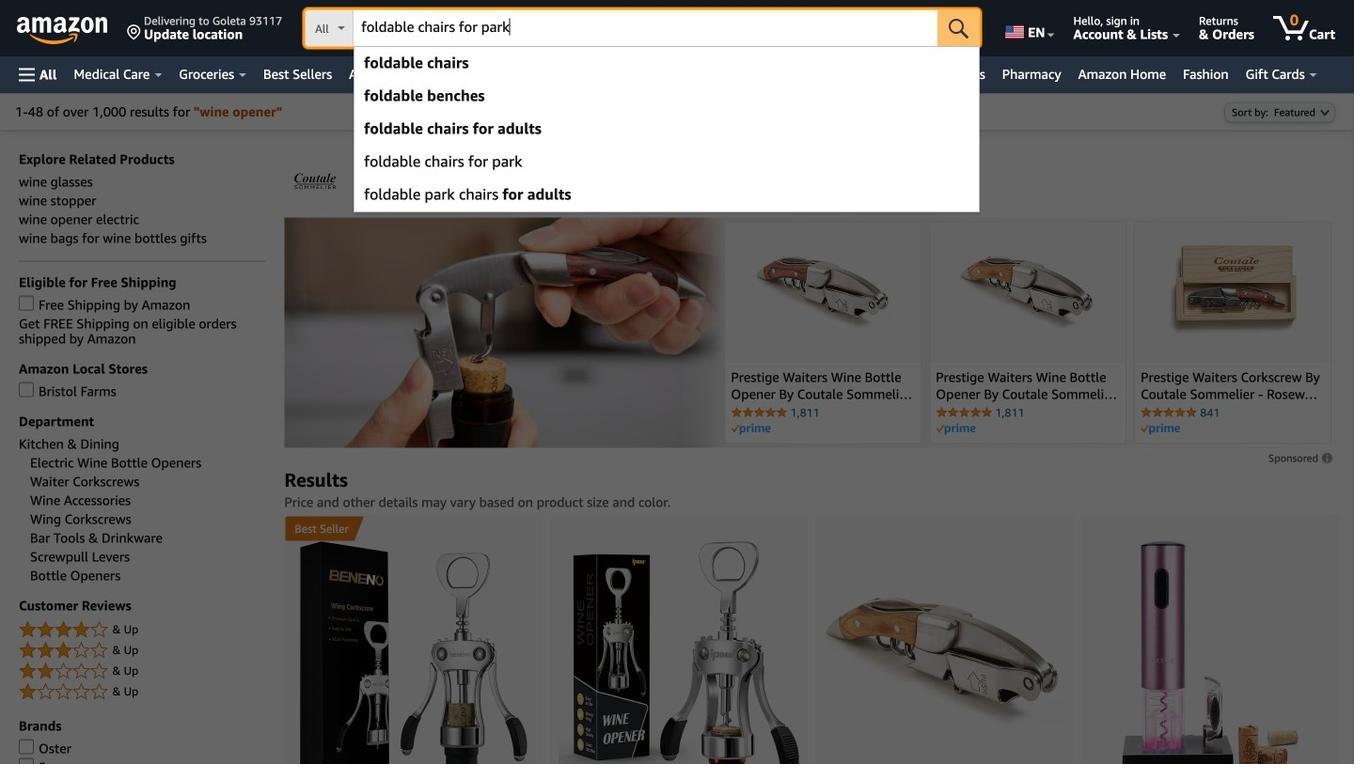 Task type: describe. For each thing, give the bounding box(es) containing it.
none submit inside search field
[[938, 9, 981, 47]]

2 checkbox image from the top
[[19, 759, 34, 765]]

dropdown image
[[1321, 109, 1330, 116]]

amazon image
[[17, 17, 108, 45]]

navigation navigation
[[0, 0, 1355, 213]]

2 eligible for prime. image from the left
[[1142, 424, 1181, 435]]

2 stars & up element
[[19, 661, 266, 684]]

3 stars & up element
[[19, 640, 266, 663]]

eligible for prime. image
[[731, 424, 771, 435]]



Task type: vqa. For each thing, say whether or not it's contained in the screenshot.
first Eligible for Prime. image from the right
yes



Task type: locate. For each thing, give the bounding box(es) containing it.
group
[[285, 517, 355, 541]]

sponsored ad - wine opener, zinc alloy premium wing corkscrew wine bottle opener with multifunctional bottles opener, upgrade image
[[300, 541, 528, 765]]

1 checkbox image from the top
[[19, 382, 34, 398]]

checkbox image
[[19, 382, 34, 398], [19, 759, 34, 765]]

4 stars & up element
[[19, 620, 266, 642]]

none search field inside navigation navigation
[[305, 9, 981, 49]]

1 checkbox image from the top
[[19, 296, 34, 311]]

sponsored ad - secura electric wine opener, automatic electric wine bottle corkscrew opener with foil cutter, rechargeable... image
[[1122, 541, 1299, 765]]

0 horizontal spatial eligible for prime. image
[[937, 424, 976, 435]]

1 eligible for prime. image from the left
[[937, 424, 976, 435]]

0 vertical spatial checkbox image
[[19, 296, 34, 311]]

sponsored ad - prestige waiters wine bottle opener by coutale sommelier - naturalwood - french patented spring-loaded doub... image
[[824, 598, 1066, 726]]

None submit
[[938, 9, 981, 47]]

checkbox image
[[19, 296, 34, 311], [19, 740, 34, 755]]

None search field
[[305, 9, 981, 49]]

1 vertical spatial checkbox image
[[19, 740, 34, 755]]

eligible for prime. image
[[937, 424, 976, 435], [1142, 424, 1181, 435]]

1 star & up element
[[19, 682, 266, 704]]

0 vertical spatial checkbox image
[[19, 382, 34, 398]]

1 vertical spatial checkbox image
[[19, 759, 34, 765]]

2 checkbox image from the top
[[19, 740, 34, 755]]

1 horizontal spatial eligible for prime. image
[[1142, 424, 1181, 435]]

sponsored ad - ipow wine opener, zinc alloy wine bottle opener, wing corkscrew heavy duty, manual multifunctional cork scr... image
[[559, 542, 800, 765]]

Search Amazon text field
[[354, 10, 938, 46]]



